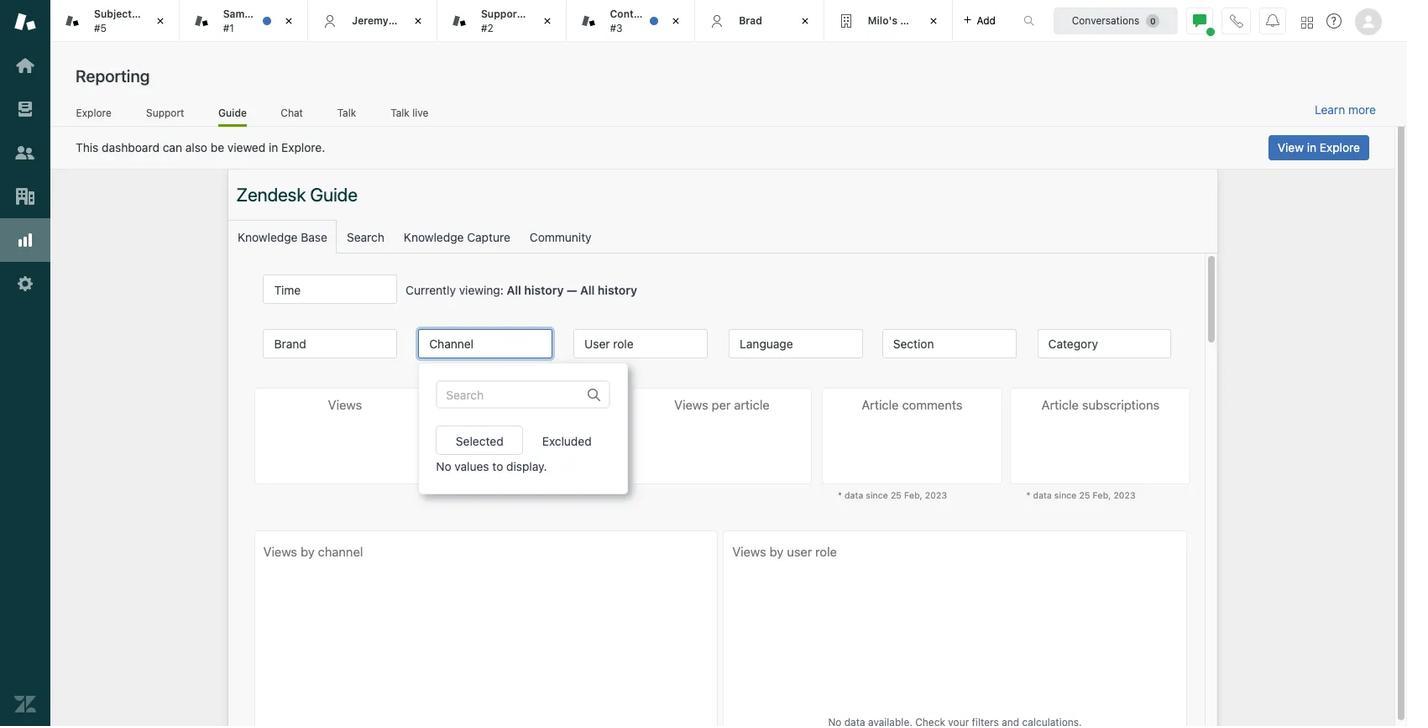 Task type: locate. For each thing, give the bounding box(es) containing it.
2 talk from the left
[[391, 106, 410, 119]]

more
[[1348, 102, 1376, 117]]

4 close image from the left
[[797, 13, 813, 29]]

main element
[[0, 0, 50, 726]]

0 horizontal spatial support
[[146, 106, 184, 119]]

in right view at the top of the page
[[1307, 140, 1316, 154]]

customers image
[[14, 142, 36, 164]]

explore link
[[76, 106, 112, 124]]

view
[[1278, 140, 1304, 154]]

close image left add dropdown button
[[926, 13, 942, 29]]

1 in from the left
[[269, 140, 278, 154]]

close image right "#2"
[[539, 13, 555, 29]]

zendesk image
[[14, 693, 36, 715]]

close image right jeremy
[[410, 13, 426, 29]]

5 close image from the left
[[926, 13, 942, 29]]

3 tab from the left
[[566, 0, 695, 42]]

1 tab from the left
[[50, 0, 179, 42]]

tab
[[50, 0, 179, 42], [437, 0, 569, 42], [566, 0, 695, 42], [824, 0, 953, 42]]

1 horizontal spatial explore
[[1320, 140, 1360, 154]]

support inside support outreach #2
[[481, 8, 521, 20]]

contact #3
[[610, 8, 649, 34]]

close image right brad
[[797, 13, 813, 29]]

2 in from the left
[[1307, 140, 1316, 154]]

explore up this
[[76, 106, 111, 119]]

0 vertical spatial support
[[481, 8, 521, 20]]

close image right contact #3 on the top of the page
[[668, 13, 684, 29]]

live
[[412, 106, 428, 119]]

zendesk support image
[[14, 11, 36, 33]]

guide link
[[218, 106, 247, 127]]

1 talk from the left
[[337, 106, 356, 119]]

tab containing support outreach
[[437, 0, 569, 42]]

2 close image from the left
[[410, 13, 426, 29]]

close image right #1
[[281, 13, 297, 29]]

explore inside button
[[1320, 140, 1360, 154]]

explore down learn more link
[[1320, 140, 1360, 154]]

2 tab from the left
[[437, 0, 569, 42]]

1 vertical spatial explore
[[1320, 140, 1360, 154]]

support for support
[[146, 106, 184, 119]]

support for support outreach #2
[[481, 8, 521, 20]]

close image inside jeremy miller tab
[[410, 13, 426, 29]]

chat
[[281, 106, 303, 119]]

1 vertical spatial support
[[146, 106, 184, 119]]

conversations
[[1072, 14, 1139, 26]]

talk right chat
[[337, 106, 356, 119]]

close image
[[281, 13, 297, 29], [410, 13, 426, 29], [539, 13, 555, 29], [797, 13, 813, 29], [926, 13, 942, 29]]

1 horizontal spatial close image
[[668, 13, 684, 29]]

1 horizontal spatial talk
[[391, 106, 410, 119]]

admin image
[[14, 273, 36, 295]]

talk for talk live
[[391, 106, 410, 119]]

explore
[[76, 106, 111, 119], [1320, 140, 1360, 154]]

1 close image from the left
[[281, 13, 297, 29]]

tab containing contact
[[566, 0, 695, 42]]

in
[[269, 140, 278, 154], [1307, 140, 1316, 154]]

0 horizontal spatial in
[[269, 140, 278, 154]]

in right viewed
[[269, 140, 278, 154]]

talk
[[337, 106, 356, 119], [391, 106, 410, 119]]

support inside support 'link'
[[146, 106, 184, 119]]

support
[[481, 8, 521, 20], [146, 106, 184, 119]]

support up the can
[[146, 106, 184, 119]]

add
[[977, 14, 996, 26]]

0 horizontal spatial close image
[[152, 13, 168, 29]]

viewed
[[227, 140, 265, 154]]

0 vertical spatial explore
[[76, 106, 111, 119]]

close image right subject
[[152, 13, 168, 29]]

#2
[[481, 21, 493, 34]]

close image
[[152, 13, 168, 29], [668, 13, 684, 29]]

2 close image from the left
[[668, 13, 684, 29]]

can
[[163, 140, 182, 154]]

reporting
[[76, 66, 150, 86]]

#1
[[223, 21, 234, 34]]

support up "#2"
[[481, 8, 521, 20]]

1 horizontal spatial support
[[481, 8, 521, 20]]

0 horizontal spatial explore
[[76, 106, 111, 119]]

support link
[[146, 106, 185, 124]]

add button
[[953, 0, 1006, 41]]

0 horizontal spatial talk
[[337, 106, 356, 119]]

support outreach #2
[[481, 8, 569, 34]]

brad tab
[[695, 0, 824, 42]]

talk left live
[[391, 106, 410, 119]]

1 horizontal spatial in
[[1307, 140, 1316, 154]]

views image
[[14, 98, 36, 120]]

this
[[76, 140, 98, 154]]

be
[[211, 140, 224, 154]]

notifications image
[[1266, 14, 1279, 27]]



Task type: describe. For each thing, give the bounding box(es) containing it.
get started image
[[14, 55, 36, 76]]

#3
[[610, 21, 623, 34]]

4 tab from the left
[[824, 0, 953, 42]]

line
[[134, 8, 155, 20]]

explore inside "link"
[[76, 106, 111, 119]]

subject
[[94, 8, 132, 20]]

guide
[[218, 106, 247, 119]]

jeremy
[[352, 14, 388, 27]]

1 close image from the left
[[152, 13, 168, 29]]

#1 tab
[[179, 0, 308, 42]]

close image inside brad "tab"
[[797, 13, 813, 29]]

also
[[185, 140, 207, 154]]

jeremy miller tab
[[308, 0, 437, 42]]

talk live link
[[390, 106, 429, 124]]

brad
[[739, 14, 762, 27]]

button displays agent's chat status as online. image
[[1193, 14, 1206, 27]]

this dashboard can also be viewed in explore.
[[76, 140, 325, 154]]

dashboard
[[102, 140, 159, 154]]

view in explore button
[[1268, 135, 1369, 160]]

subject line #5
[[94, 8, 155, 34]]

chat link
[[280, 106, 303, 124]]

#5
[[94, 21, 107, 34]]

outreach
[[524, 8, 569, 20]]

miller
[[391, 14, 419, 27]]

talk live
[[391, 106, 428, 119]]

tabs tab list
[[50, 0, 1006, 42]]

tab containing subject line
[[50, 0, 179, 42]]

contact
[[610, 8, 649, 20]]

explore.
[[281, 140, 325, 154]]

view in explore
[[1278, 140, 1360, 154]]

talk link
[[337, 106, 356, 124]]

zendesk products image
[[1301, 16, 1313, 28]]

learn more link
[[1315, 102, 1376, 118]]

organizations image
[[14, 186, 36, 207]]

3 close image from the left
[[539, 13, 555, 29]]

jeremy miller
[[352, 14, 419, 27]]

close image inside #1 tab
[[281, 13, 297, 29]]

in inside button
[[1307, 140, 1316, 154]]

talk for talk
[[337, 106, 356, 119]]

learn more
[[1315, 102, 1376, 117]]

learn
[[1315, 102, 1345, 117]]

reporting image
[[14, 229, 36, 251]]

conversations button
[[1054, 7, 1178, 34]]

get help image
[[1326, 13, 1342, 29]]



Task type: vqa. For each thing, say whether or not it's contained in the screenshot.
Views ICON
yes



